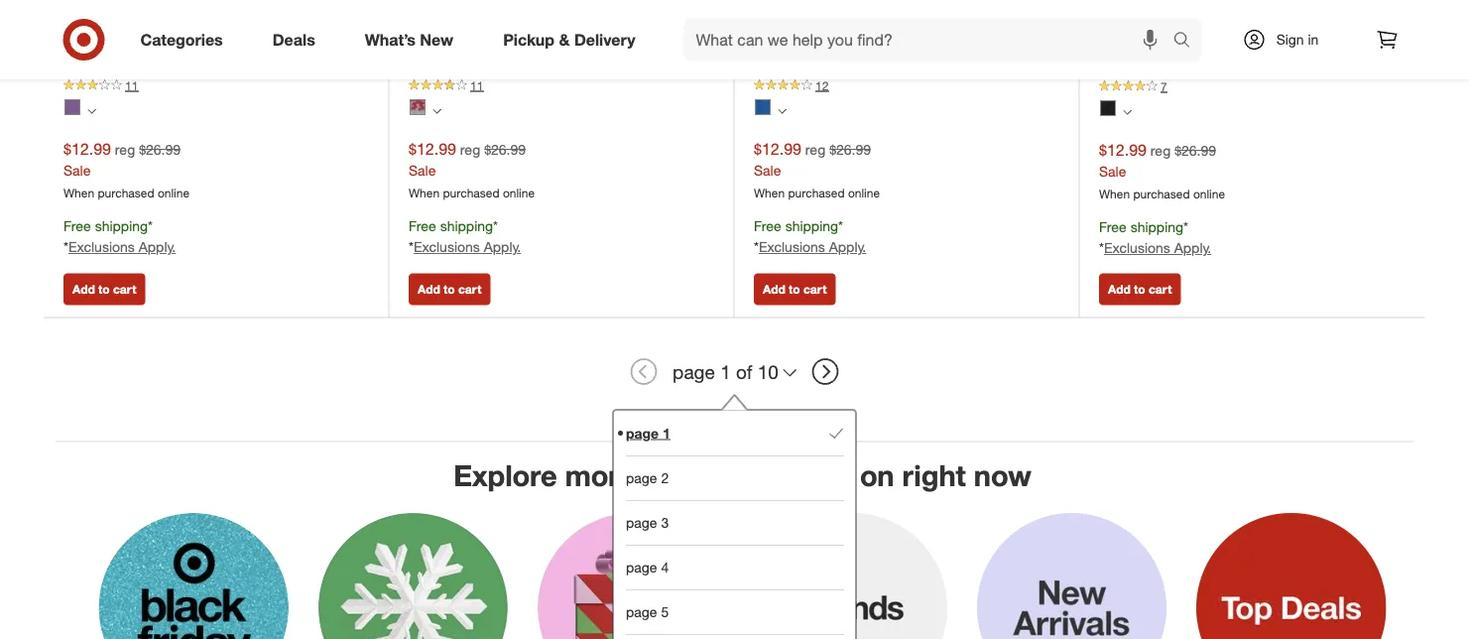 Task type: locate. For each thing, give the bounding box(es) containing it.
$12.99 down royal blue icon
[[754, 139, 802, 158]]

2 11 from the left
[[470, 78, 484, 93]]

& inside girl's lilo & stitch holographic stitch t-shirt
[[139, 13, 150, 32]]

1 horizontal spatial 11 link
[[409, 77, 715, 94]]

all colors element right athletic heather image
[[433, 104, 442, 116]]

shirt
[[127, 36, 163, 55], [602, 36, 639, 55], [769, 36, 805, 55], [1152, 37, 1188, 56]]

0 horizontal spatial 1
[[662, 424, 670, 441]]

add to cart for stitch
[[72, 282, 136, 297]]

pokemon up 12 at the right top of the page
[[801, 13, 871, 32]]

all colors element right black 'icon'
[[1123, 105, 1132, 117]]

when down all colors icon
[[1100, 186, 1130, 201]]

sale down all colors icon
[[1100, 162, 1127, 179]]

lilo up purple berry image
[[64, 58, 85, 75]]

$12.99 reg $26.99 sale when purchased online
[[64, 139, 190, 200], [409, 139, 535, 200], [754, 139, 880, 200], [1100, 140, 1226, 201]]

of for 1
[[736, 360, 753, 383]]

boy's up pokemon link
[[754, 13, 796, 32]]

t-
[[112, 36, 127, 55], [588, 36, 602, 55], [754, 36, 769, 55], [1137, 37, 1152, 56]]

shipping for shirt
[[786, 218, 839, 235]]

all colors image
[[87, 107, 96, 115], [433, 107, 442, 115], [778, 107, 787, 115]]

1 vertical spatial of
[[644, 458, 671, 493]]

shirt down gryffindor at the left top of the page
[[602, 36, 639, 55]]

2 add from the left
[[418, 282, 440, 297]]

shirt up pokemon link
[[769, 36, 805, 55]]

0 vertical spatial 1
[[721, 360, 731, 383]]

$12.99 reg $26.99 sale when purchased online down all colors icon
[[1100, 140, 1226, 201]]

1 add to cart button from the left
[[64, 273, 145, 305]]

3 all colors image from the left
[[778, 107, 787, 115]]

apply. for stitch
[[139, 238, 176, 256]]

free shipping * * exclusions apply.
[[64, 218, 176, 256], [409, 218, 521, 256], [754, 218, 867, 256], [1100, 218, 1212, 257]]

all colors image
[[1123, 108, 1132, 116]]

11
[[125, 78, 138, 93], [470, 78, 484, 93]]

sale down royal blue icon
[[754, 161, 781, 178]]

t- up pokemon link
[[754, 36, 769, 55]]

7
[[1161, 79, 1168, 94]]

exclusions apply. link for shirt
[[759, 238, 867, 256]]

pokemon up royal blue icon
[[754, 58, 813, 75]]

11 link down categories link
[[64, 77, 369, 94]]

all colors element
[[87, 104, 96, 116], [433, 104, 442, 116], [778, 104, 787, 116], [1123, 105, 1132, 117]]

3
[[661, 514, 669, 531]]

free
[[64, 218, 91, 235], [409, 218, 436, 235], [754, 218, 782, 235], [1100, 218, 1127, 236]]

shipping for shot
[[1131, 218, 1184, 236]]

$12.99 down purple berry image
[[64, 139, 111, 158]]

2 add to cart from the left
[[418, 282, 482, 297]]

all colors image right royal blue icon
[[778, 107, 787, 115]]

all colors element right royal blue icon
[[778, 104, 787, 116]]

boy's inside boy's lego®: ninjago ninja group shot t-shirt
[[1100, 14, 1141, 33]]

when down purple berry image
[[64, 185, 94, 200]]

1 11 link from the left
[[64, 77, 369, 94]]

when for boy's pokemon character boxes t-shirt
[[754, 185, 785, 200]]

add to cart button for team
[[409, 273, 491, 305]]

all colors image right purple berry image
[[87, 107, 96, 115]]

character
[[875, 13, 951, 32]]

$12.99 reg $26.99 sale when purchased online for shirt
[[754, 139, 880, 200]]

2 to from the left
[[444, 282, 455, 297]]

of down "page 1"
[[644, 458, 671, 493]]

of for more
[[644, 458, 671, 493]]

shirt inside "boy's pokemon character boxes t-shirt"
[[769, 36, 805, 55]]

3 add to cart from the left
[[763, 282, 827, 297]]

explore
[[454, 458, 557, 493]]

1 add to cart from the left
[[72, 282, 136, 297]]

4 to from the left
[[1134, 282, 1146, 297]]

1 horizontal spatial all colors image
[[433, 107, 442, 115]]

exclusions apply. link
[[68, 238, 176, 256], [414, 238, 521, 256], [759, 238, 867, 256], [1104, 239, 1212, 257]]

boy's up quidditch
[[409, 13, 451, 32]]

add to cart button
[[64, 273, 145, 305], [409, 273, 491, 305], [754, 273, 836, 305], [1100, 273, 1181, 305]]

boy's harry potter gryffindor quidditch team seeker t-shirt
[[409, 13, 639, 55]]

to for team
[[444, 282, 455, 297]]

page up page 2
[[626, 424, 659, 441]]

exclusions for team
[[414, 238, 480, 256]]

shirt down lego®:
[[1152, 37, 1188, 56]]

1 all colors image from the left
[[87, 107, 96, 115]]

3 to from the left
[[789, 282, 800, 297]]

when down athletic heather image
[[409, 185, 440, 200]]

harry
[[455, 13, 497, 32]]

online
[[158, 185, 190, 200], [503, 185, 535, 200], [848, 185, 880, 200], [1194, 186, 1226, 201]]

1 horizontal spatial 11
[[470, 78, 484, 93]]

in
[[1308, 31, 1319, 48]]

$12.99
[[64, 139, 111, 158], [409, 139, 456, 158], [754, 139, 802, 158], [1100, 140, 1147, 159]]

reg for team
[[460, 140, 481, 158]]

$12.99 down athletic heather image
[[409, 139, 456, 158]]

1 horizontal spatial 1
[[721, 360, 731, 383]]

pokemon link
[[754, 57, 813, 77]]

1 inside dropdown button
[[721, 360, 731, 383]]

page left the 3 on the bottom left of page
[[626, 514, 657, 531]]

1 left 10
[[721, 360, 731, 383]]

cart for stitch
[[113, 282, 136, 297]]

$12.99 for girl's lilo & stitch holographic stitch t-shirt
[[64, 139, 111, 158]]

boy's up shot
[[1100, 14, 1141, 33]]

$12.99 reg $26.99 sale when purchased online down royal blue icon
[[754, 139, 880, 200]]

free shipping * * exclusions apply. for stitch
[[64, 218, 176, 256]]

5
[[661, 603, 669, 620]]

sale down purple berry image
[[64, 161, 91, 178]]

$12.99 for boy's lego®: ninjago ninja group shot t-shirt
[[1100, 140, 1147, 159]]

on
[[860, 458, 895, 493]]

boy's inside boy's harry potter gryffindor quidditch team seeker t-shirt
[[409, 13, 451, 32]]

categories link
[[124, 18, 248, 62]]

0 horizontal spatial &
[[89, 58, 98, 75]]

page 4
[[626, 558, 669, 576]]

$26.99 for shirt
[[830, 140, 871, 158]]

lilo
[[108, 13, 135, 32], [64, 58, 85, 75]]

when
[[64, 185, 94, 200], [409, 185, 440, 200], [754, 185, 785, 200], [1100, 186, 1130, 201]]

11 link down seeker
[[409, 77, 715, 94]]

t- up sun
[[1137, 37, 1152, 56]]

2 horizontal spatial all colors image
[[778, 107, 787, 115]]

4 add to cart button from the left
[[1100, 273, 1181, 305]]

shot
[[1100, 37, 1133, 56]]

*
[[148, 218, 153, 235], [493, 218, 498, 235], [839, 218, 844, 235], [1184, 218, 1189, 236], [64, 238, 68, 256], [409, 238, 414, 256], [754, 238, 759, 256], [1100, 239, 1104, 257]]

fifth sun link
[[1100, 58, 1155, 78]]

stitch inside lilo & stitch link
[[102, 58, 137, 75]]

$12.99 reg $26.99 sale when purchased online down athletic heather image
[[409, 139, 535, 200]]

1 add from the left
[[72, 282, 95, 297]]

1 horizontal spatial &
[[139, 13, 150, 32]]

to
[[98, 282, 110, 297], [444, 282, 455, 297], [789, 282, 800, 297], [1134, 282, 1146, 297]]

1 vertical spatial pokemon
[[754, 58, 813, 75]]

12
[[816, 78, 829, 93]]

1 horizontal spatial lilo
[[108, 13, 135, 32]]

add to cart
[[72, 282, 136, 297], [418, 282, 482, 297], [763, 282, 827, 297], [1108, 282, 1172, 297]]

shirt inside girl's lilo & stitch holographic stitch t-shirt
[[127, 36, 163, 55]]

0 vertical spatial pokemon
[[801, 13, 871, 32]]

of left 10
[[736, 360, 753, 383]]

when for boy's lego®: ninjago ninja group shot t-shirt
[[1100, 186, 1130, 201]]

of inside dropdown button
[[736, 360, 753, 383]]

2 all colors image from the left
[[433, 107, 442, 115]]

1 11 from the left
[[125, 78, 138, 93]]

$12.99 down all colors icon
[[1100, 140, 1147, 159]]

t- down gryffindor at the left top of the page
[[588, 36, 602, 55]]

0 horizontal spatial 11 link
[[64, 77, 369, 94]]

1 cart from the left
[[113, 282, 136, 297]]

what's
[[365, 30, 416, 49]]

0 horizontal spatial boy's
[[409, 13, 451, 32]]

page left 5
[[626, 603, 657, 620]]

1
[[721, 360, 731, 383], [662, 424, 670, 441]]

boy's lego®: ninjago ninja group shot t-shirt
[[1100, 14, 1356, 56]]

exclusions apply. link for stitch
[[68, 238, 176, 256]]

page inside dropdown button
[[673, 360, 715, 383]]

11 down quidditch
[[470, 78, 484, 93]]

sale for boy's lego®: ninjago ninja group shot t-shirt
[[1100, 162, 1127, 179]]

shirt inside boy's lego®: ninjago ninja group shot t-shirt
[[1152, 37, 1188, 56]]

11 down lilo & stitch link
[[125, 78, 138, 93]]

3 add from the left
[[763, 282, 786, 297]]

when for girl's lilo & stitch holographic stitch t-shirt
[[64, 185, 94, 200]]

1 vertical spatial stitch
[[64, 36, 108, 55]]

add for boy's harry potter gryffindor quidditch team seeker t-shirt
[[418, 282, 440, 297]]

boy's inside "boy's pokemon character boxes t-shirt"
[[754, 13, 796, 32]]

1 vertical spatial lilo
[[64, 58, 85, 75]]

1 horizontal spatial of
[[736, 360, 753, 383]]

free for boy's lego®: ninjago ninja group shot t-shirt
[[1100, 218, 1127, 236]]

1 horizontal spatial boy's
[[754, 13, 796, 32]]

2 11 link from the left
[[409, 77, 715, 94]]

all colors image right athletic heather image
[[433, 107, 442, 115]]

4 cart from the left
[[1149, 282, 1172, 297]]

athletic heather image
[[410, 99, 426, 115]]

apply.
[[139, 238, 176, 256], [484, 238, 521, 256], [829, 238, 867, 256], [1175, 239, 1212, 257]]

1 up 2
[[662, 424, 670, 441]]

2 add to cart button from the left
[[409, 273, 491, 305]]

sale for boy's pokemon character boxes t-shirt
[[754, 161, 781, 178]]

exclusions for shirt
[[759, 238, 825, 256]]

0 horizontal spatial lilo
[[64, 58, 85, 75]]

$26.99
[[139, 140, 181, 158], [484, 140, 526, 158], [830, 140, 871, 158], [1175, 141, 1217, 159]]

page left "4"
[[626, 558, 657, 576]]

deals link
[[256, 18, 340, 62]]

2 horizontal spatial boy's
[[1100, 14, 1141, 33]]

add for girl's lilo & stitch holographic stitch t-shirt
[[72, 282, 95, 297]]

apply. for shot
[[1175, 239, 1212, 257]]

shipping
[[95, 218, 148, 235], [440, 218, 493, 235], [786, 218, 839, 235], [1131, 218, 1184, 236]]

all colors element for shot
[[1123, 105, 1132, 117]]

boy's for boy's pokemon character boxes t-shirt
[[754, 13, 796, 32]]

exclusions apply. link for team
[[414, 238, 521, 256]]

$12.99 for boy's pokemon character boxes t-shirt
[[754, 139, 802, 158]]

0 vertical spatial of
[[736, 360, 753, 383]]

purchased
[[98, 185, 154, 200], [443, 185, 500, 200], [788, 185, 845, 200], [1134, 186, 1190, 201]]

cart for team
[[458, 282, 482, 297]]

cart for shot
[[1149, 282, 1172, 297]]

2 vertical spatial stitch
[[102, 58, 137, 75]]

pokemon
[[801, 13, 871, 32], [754, 58, 813, 75]]

reg
[[115, 140, 135, 158], [460, 140, 481, 158], [806, 140, 826, 158], [1151, 141, 1171, 159]]

sale down athletic heather image
[[409, 161, 436, 178]]

4 add from the left
[[1108, 282, 1131, 297]]

3 add to cart button from the left
[[754, 273, 836, 305]]

boy's
[[409, 13, 451, 32], [754, 13, 796, 32], [1100, 14, 1141, 33]]

explore more of what's going on right now
[[454, 458, 1032, 493]]

add for boy's lego®: ninjago ninja group shot t-shirt
[[1108, 282, 1131, 297]]

t- up lilo & stitch
[[112, 36, 127, 55]]

fifth
[[1100, 59, 1127, 76]]

11 link
[[64, 77, 369, 94], [409, 77, 715, 94]]

exclusions
[[68, 238, 135, 256], [414, 238, 480, 256], [759, 238, 825, 256], [1104, 239, 1171, 257]]

3 cart from the left
[[804, 282, 827, 297]]

add
[[72, 282, 95, 297], [418, 282, 440, 297], [763, 282, 786, 297], [1108, 282, 1131, 297]]

page 1 of 10
[[673, 360, 779, 383]]

online for shot
[[1194, 186, 1226, 201]]

0 vertical spatial stitch
[[155, 13, 199, 32]]

1 to from the left
[[98, 282, 110, 297]]

page for page 2
[[626, 469, 657, 486]]

team
[[487, 36, 527, 55]]

2 horizontal spatial &
[[559, 30, 570, 49]]

page 1 of 10 button
[[664, 350, 806, 393]]

all colors image for girl's lilo & stitch holographic stitch t-shirt
[[87, 107, 96, 115]]

pickup & delivery link
[[486, 18, 660, 62]]

cart
[[113, 282, 136, 297], [458, 282, 482, 297], [804, 282, 827, 297], [1149, 282, 1172, 297]]

t- inside boy's lego®: ninjago ninja group shot t-shirt
[[1137, 37, 1152, 56]]

2 cart from the left
[[458, 282, 482, 297]]

0 horizontal spatial of
[[644, 458, 671, 493]]

0 horizontal spatial all colors image
[[87, 107, 96, 115]]

lego®:
[[1146, 14, 1199, 33]]

shirt up lilo & stitch
[[127, 36, 163, 55]]

purchased for shot
[[1134, 186, 1190, 201]]

11 link for t-
[[409, 77, 715, 94]]

1 for page 1
[[662, 424, 670, 441]]

0 vertical spatial lilo
[[108, 13, 135, 32]]

$12.99 reg $26.99 sale when purchased online down purple berry image
[[64, 139, 190, 200]]

add to cart for team
[[418, 282, 482, 297]]

all colors element right purple berry image
[[87, 104, 96, 116]]

page 5
[[626, 603, 669, 620]]

sale
[[64, 161, 91, 178], [409, 161, 436, 178], [754, 161, 781, 178], [1100, 162, 1127, 179]]

more
[[565, 458, 636, 493]]

free shipping * * exclusions apply. for team
[[409, 218, 521, 256]]

when down royal blue icon
[[754, 185, 785, 200]]

potter
[[502, 13, 548, 32]]

purchased for shirt
[[788, 185, 845, 200]]

lilo right girl's
[[108, 13, 135, 32]]

free for boy's harry potter gryffindor quidditch team seeker t-shirt
[[409, 218, 436, 235]]

0 horizontal spatial 11
[[125, 78, 138, 93]]

4 add to cart from the left
[[1108, 282, 1172, 297]]

$12.99 reg $26.99 sale when purchased online for team
[[409, 139, 535, 200]]

page left 2
[[626, 469, 657, 486]]

delivery
[[574, 30, 636, 49]]

shipping for stitch
[[95, 218, 148, 235]]

reg for shirt
[[806, 140, 826, 158]]

1 vertical spatial 1
[[662, 424, 670, 441]]

&
[[139, 13, 150, 32], [559, 30, 570, 49], [89, 58, 98, 75]]

add to cart for shirt
[[763, 282, 827, 297]]

page up page 1 link
[[673, 360, 715, 383]]



Task type: vqa. For each thing, say whether or not it's contained in the screenshot.
What's New link
yes



Task type: describe. For each thing, give the bounding box(es) containing it.
exclusions apply. link for shot
[[1104, 239, 1212, 257]]

seeker
[[531, 36, 583, 55]]

page 4 link
[[626, 544, 844, 589]]

all colors image for boy's pokemon character boxes t-shirt
[[778, 107, 787, 115]]

shirt inside boy's harry potter gryffindor quidditch team seeker t-shirt
[[602, 36, 639, 55]]

pickup & delivery
[[503, 30, 636, 49]]

what's new
[[365, 30, 454, 49]]

page for page 5
[[626, 603, 657, 620]]

page 1 link
[[626, 410, 844, 455]]

apply. for shirt
[[829, 238, 867, 256]]

quidditch
[[409, 36, 482, 55]]

all colors element for shirt
[[778, 104, 787, 116]]

t- inside boy's harry potter gryffindor quidditch team seeker t-shirt
[[588, 36, 602, 55]]

fifth sun
[[1100, 59, 1155, 76]]

reg for stitch
[[115, 140, 135, 158]]

$12.99 reg $26.99 sale when purchased online for shot
[[1100, 140, 1226, 201]]

girl's lilo & stitch holographic stitch t-shirt link
[[64, 12, 323, 57]]

new
[[420, 30, 454, 49]]

page 3
[[626, 514, 669, 531]]

black image
[[1101, 100, 1116, 116]]

exclusions for stitch
[[68, 238, 135, 256]]

shipping for team
[[440, 218, 493, 235]]

reg for shot
[[1151, 141, 1171, 159]]

4
[[661, 558, 669, 576]]

$12.99 for boy's harry potter gryffindor quidditch team seeker t-shirt
[[409, 139, 456, 158]]

12 link
[[754, 77, 1060, 94]]

gryffindor
[[553, 13, 629, 32]]

free for girl's lilo & stitch holographic stitch t-shirt
[[64, 218, 91, 235]]

what's
[[679, 458, 768, 493]]

2
[[661, 469, 669, 486]]

11 for team
[[470, 78, 484, 93]]

online for shirt
[[848, 185, 880, 200]]

add to cart for shot
[[1108, 282, 1172, 297]]

royal blue image
[[755, 99, 771, 115]]

t- inside "boy's pokemon character boxes t-shirt"
[[754, 36, 769, 55]]

sale for girl's lilo & stitch holographic stitch t-shirt
[[64, 161, 91, 178]]

$26.99 for team
[[484, 140, 526, 158]]

girl's
[[64, 13, 103, 32]]

lilo & stitch
[[64, 58, 137, 75]]

online for stitch
[[158, 185, 190, 200]]

1 for page 1 of 10
[[721, 360, 731, 383]]

sign
[[1277, 31, 1305, 48]]

What can we help you find? suggestions appear below search field
[[684, 18, 1178, 62]]

online for team
[[503, 185, 535, 200]]

going
[[776, 458, 852, 493]]

cart for shirt
[[804, 282, 827, 297]]

categories
[[140, 30, 223, 49]]

sun
[[1131, 59, 1155, 76]]

boy's for boy's harry potter gryffindor quidditch team seeker t-shirt
[[409, 13, 451, 32]]

right
[[903, 458, 966, 493]]

to for shot
[[1134, 282, 1146, 297]]

$26.99 for shot
[[1175, 141, 1217, 159]]

boy's harry potter gryffindor quidditch team seeker t-shirt link
[[409, 12, 668, 57]]

pokemon inside "boy's pokemon character boxes t-shirt"
[[801, 13, 871, 32]]

all colors element for team
[[433, 104, 442, 116]]

add to cart button for shirt
[[754, 273, 836, 305]]

purchased for team
[[443, 185, 500, 200]]

lilo inside girl's lilo & stitch holographic stitch t-shirt
[[108, 13, 135, 32]]

page for page 3
[[626, 514, 657, 531]]

now
[[974, 458, 1032, 493]]

exclusions for shot
[[1104, 239, 1171, 257]]

boy's pokemon character boxes t-shirt link
[[754, 12, 1013, 57]]

page 1
[[626, 424, 670, 441]]

boy's pokemon character boxes t-shirt
[[754, 13, 1002, 55]]

boy's for boy's lego®: ninjago ninja group shot t-shirt
[[1100, 14, 1141, 33]]

t- inside girl's lilo & stitch holographic stitch t-shirt
[[112, 36, 127, 55]]

pickup
[[503, 30, 555, 49]]

& for lilo & stitch
[[89, 58, 98, 75]]

search
[[1165, 32, 1212, 51]]

lilo & stitch link
[[64, 57, 137, 77]]

group
[[1309, 14, 1356, 33]]

sale for boy's harry potter gryffindor quidditch team seeker t-shirt
[[409, 161, 436, 178]]

add to cart button for stitch
[[64, 273, 145, 305]]

page 5 link
[[626, 589, 844, 634]]

to for shirt
[[789, 282, 800, 297]]

search button
[[1165, 18, 1212, 65]]

apply. for team
[[484, 238, 521, 256]]

all colors image for boy's harry potter gryffindor quidditch team seeker t-shirt
[[433, 107, 442, 115]]

add to cart button for shot
[[1100, 273, 1181, 305]]

ninjago
[[1203, 14, 1261, 33]]

page 3 link
[[626, 500, 844, 544]]

page for page 4
[[626, 558, 657, 576]]

free shipping * * exclusions apply. for shirt
[[754, 218, 867, 256]]

purchased for stitch
[[98, 185, 154, 200]]

7 link
[[1100, 78, 1406, 95]]

all colors element for stitch
[[87, 104, 96, 116]]

add for boy's pokemon character boxes t-shirt
[[763, 282, 786, 297]]

ninja
[[1266, 14, 1305, 33]]

$12.99 reg $26.99 sale when purchased online for stitch
[[64, 139, 190, 200]]

free for boy's pokemon character boxes t-shirt
[[754, 218, 782, 235]]

10
[[758, 360, 779, 383]]

what's new link
[[348, 18, 478, 62]]

$26.99 for stitch
[[139, 140, 181, 158]]

page 2
[[626, 469, 669, 486]]

boy's lego®: ninjago ninja group shot t-shirt link
[[1100, 13, 1360, 58]]

page 2 link
[[626, 455, 844, 500]]

sign in
[[1277, 31, 1319, 48]]

page for page 1 of 10
[[673, 360, 715, 383]]

holographic
[[203, 13, 295, 32]]

11 link for shirt
[[64, 77, 369, 94]]

11 for stitch
[[125, 78, 138, 93]]

girl's lilo & stitch holographic stitch t-shirt
[[64, 13, 295, 55]]

sign in link
[[1226, 18, 1350, 62]]

purple berry image
[[65, 99, 80, 115]]

boxes
[[955, 13, 1002, 32]]

free shipping * * exclusions apply. for shot
[[1100, 218, 1212, 257]]

to for stitch
[[98, 282, 110, 297]]

deals
[[273, 30, 315, 49]]

& for pickup & delivery
[[559, 30, 570, 49]]

page for page 1
[[626, 424, 659, 441]]

when for boy's harry potter gryffindor quidditch team seeker t-shirt
[[409, 185, 440, 200]]



